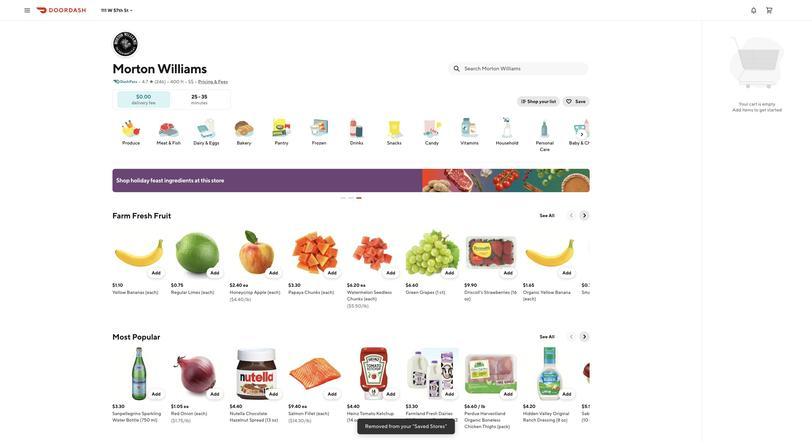 Task type: describe. For each thing, give the bounding box(es) containing it.
3 • from the left
[[185, 79, 187, 84]]

add for honeycrisp apple (each)
[[269, 270, 278, 276]]

$4.40 heinz tomato ketchup (14 oz)
[[347, 404, 394, 423]]

35
[[201, 94, 207, 100]]

$4.40 nutella chocolate hazelnut spread (13 oz)
[[230, 404, 278, 423]]

$2.40 ea honeycrisp apple (each) ($4.40/lb)
[[230, 283, 281, 302]]

shop for shop holiday feast ingredients at this store
[[116, 177, 130, 184]]

st
[[124, 8, 129, 13]]

nutella chocolate hazelnut spread (13 oz) image
[[230, 347, 283, 401]]

candy
[[425, 140, 439, 146]]

add for nutella chocolate hazelnut spread (13 oz)
[[269, 392, 278, 397]]

green
[[406, 290, 419, 295]]

frozen link
[[303, 116, 336, 147]]

0 horizontal spatial your
[[401, 424, 412, 430]]

/
[[478, 404, 480, 409]]

popular
[[132, 332, 160, 342]]

(8
[[556, 418, 561, 423]]

$1.10 yellow bananas (each)
[[112, 283, 158, 295]]

personal care link
[[529, 116, 561, 153]]

milk
[[440, 418, 449, 423]]

banana
[[555, 290, 571, 295]]

$3.30 for $3.30 farmland fresh dairies 2% reduced fat milk (1/2 gal)
[[406, 404, 418, 409]]

personal care image
[[533, 116, 557, 140]]

$9.90
[[465, 283, 477, 288]]

sabra
[[582, 411, 594, 416]]

stores"
[[430, 424, 447, 430]]

fresh inside $3.30 farmland fresh dairies 2% reduced fat milk (1/2 gal)
[[426, 411, 438, 416]]

add for green grapes (1 ct)
[[445, 270, 454, 276]]

cart
[[750, 102, 758, 107]]

($4.40/lb)
[[230, 297, 251, 302]]

(each) inside the $1.05 ea red onion (each) ($1.75/lb)
[[194, 411, 207, 416]]

add for papaya chunks (each)
[[328, 270, 337, 276]]

pricing
[[198, 79, 213, 84]]

111
[[101, 8, 107, 13]]

(1
[[436, 290, 439, 295]]

25 - 35 minutes
[[191, 94, 208, 105]]

& for baby & child
[[581, 140, 584, 146]]

previous button of carousel image for most popular
[[568, 334, 575, 340]]

red
[[171, 411, 180, 416]]

watermelon seedless chunks (each) image
[[347, 226, 401, 280]]

open menu image
[[23, 6, 31, 14]]

dressing
[[537, 418, 555, 423]]

111 w 57th st button
[[101, 8, 134, 13]]

$5.50 sabra classic hummus (10 oz)
[[582, 404, 629, 423]]

add for driscoll's strawberries (16 oz)
[[504, 270, 513, 276]]

$4.20 hidden valley original ranch dressing (8 oz)
[[523, 404, 570, 423]]

w
[[108, 8, 112, 13]]

oz) inside $9.90 driscoll's strawberries (16 oz)
[[465, 296, 471, 302]]

dairy & eggs link
[[190, 116, 223, 147]]

farm fresh fruit
[[112, 211, 171, 220]]

25
[[192, 94, 198, 100]]

hidden
[[523, 411, 539, 416]]

yellow bananas (each) image
[[112, 226, 166, 280]]

$0.00 delivery fee
[[132, 94, 156, 105]]

see all for most popular
[[540, 334, 555, 340]]

empty
[[763, 102, 776, 107]]

ranch
[[523, 418, 537, 423]]

0 items, open order cart image
[[766, 6, 774, 14]]

organic yellow banana (each) image
[[523, 226, 577, 280]]

items
[[742, 107, 754, 113]]

morton williams image
[[113, 32, 138, 56]]

driscoll's strawberries (16 oz) image
[[465, 226, 518, 280]]

household
[[496, 140, 519, 146]]

chicken
[[465, 424, 482, 429]]

yellow inside "$1.10 yellow bananas (each)"
[[112, 290, 126, 295]]

snacks image
[[383, 116, 406, 140]]

add for farmland fresh dairies 2% reduced fat milk (1/2 gal)
[[445, 392, 454, 397]]

$0.75 for $0.75 regular limes (each)
[[171, 283, 183, 288]]

nutella
[[230, 411, 245, 416]]

bananas
[[127, 290, 144, 295]]

$3.30 papaya chunks (each)
[[288, 283, 334, 295]]

empty retail cart image
[[727, 32, 788, 93]]

driscoll's
[[465, 290, 483, 295]]

heinz
[[347, 411, 359, 416]]

strawberries
[[484, 290, 510, 295]]

add for heinz tomato ketchup (14 oz)
[[387, 392, 396, 397]]

most popular
[[112, 332, 160, 342]]

fee
[[149, 100, 156, 105]]

add for salmon fillet (each)
[[328, 392, 337, 397]]

ea for $6.20 ea
[[361, 283, 366, 288]]

farm
[[112, 211, 131, 220]]

$1.05
[[171, 404, 183, 409]]

fillet
[[305, 411, 315, 416]]

(each) inside $6.20 ea watermelon seedless chunks (each) ($5.50/lb)
[[364, 296, 377, 302]]

meat & fish image
[[157, 116, 180, 140]]

$6.60 for $6.60 / lb perdue harvestland organic boneless chicken thighs (pack)
[[465, 404, 477, 409]]

ct)
[[440, 290, 445, 295]]

ea for $9.40 ea
[[302, 404, 307, 409]]

dairy
[[194, 140, 204, 146]]

-
[[198, 94, 201, 100]]

4 • from the left
[[195, 79, 197, 84]]

green grapes (1 ct) image
[[406, 226, 459, 280]]

(each) inside $1.65 organic yellow banana (each)
[[523, 296, 536, 302]]

$1.65
[[523, 283, 535, 288]]

hazelnut
[[230, 418, 249, 423]]

pantry image
[[270, 116, 293, 140]]

salmon
[[288, 411, 304, 416]]

most popular link
[[112, 332, 160, 342]]

(13
[[265, 418, 271, 423]]

add for red onion (each)
[[210, 392, 219, 397]]

Search Morton Williams search field
[[465, 65, 583, 72]]

"saved
[[413, 424, 429, 430]]

$4.20
[[523, 404, 536, 409]]

bottle
[[126, 418, 139, 423]]

0 horizontal spatial fresh
[[132, 211, 152, 220]]

$3.30 farmland fresh dairies 2% reduced fat milk (1/2 gal)
[[406, 404, 458, 429]]

household link
[[491, 116, 524, 147]]

household image
[[496, 116, 519, 140]]

all for most popular
[[549, 334, 555, 340]]

organic inside $1.65 organic yellow banana (each)
[[523, 290, 540, 295]]

oz) inside $4.20 hidden valley original ranch dressing (8 oz)
[[561, 418, 568, 423]]

$3.30 for $3.30 sanpellegrino sparkling water bottle (750 ml)
[[112, 404, 125, 409]]

pantry
[[275, 140, 288, 146]]

drinks
[[350, 140, 364, 146]]

meat & fish
[[157, 140, 181, 146]]

perdue
[[465, 411, 480, 416]]

all for farm fresh fruit
[[549, 213, 555, 218]]

water
[[112, 418, 125, 423]]

bakery
[[237, 140, 251, 146]]

see for most popular
[[540, 334, 548, 340]]

limes
[[188, 290, 200, 295]]

yellow inside $1.65 organic yellow banana (each)
[[541, 290, 554, 295]]

frozen image
[[308, 116, 331, 140]]

papaya
[[288, 290, 304, 295]]

add for hidden valley original ranch dressing (8 oz)
[[563, 392, 572, 397]]

$3.30 sanpellegrino sparkling water bottle (750 ml)
[[112, 404, 161, 423]]

honeycrisp apple (each) image
[[230, 226, 283, 280]]

hidden valley original ranch dressing (8 oz) image
[[523, 347, 577, 401]]

spread
[[249, 418, 264, 423]]

$6.60 / lb perdue harvestland organic boneless chicken thighs (pack)
[[465, 404, 510, 429]]

personal
[[536, 140, 554, 146]]

red onion (each) image
[[171, 347, 225, 401]]

add for regular limes (each)
[[210, 270, 219, 276]]

add for watermelon seedless chunks (each)
[[387, 270, 396, 276]]

meat
[[157, 140, 168, 146]]



Task type: vqa. For each thing, say whether or not it's contained in the screenshot.
top (Optional)
no



Task type: locate. For each thing, give the bounding box(es) containing it.
(1.4
[[611, 290, 619, 295]]

oz) right (14
[[354, 418, 361, 423]]

• left 4.7
[[139, 79, 141, 84]]

1 horizontal spatial $6.60
[[465, 404, 477, 409]]

pantry link
[[265, 116, 298, 147]]

all
[[549, 213, 555, 218], [549, 334, 555, 340]]

2%
[[406, 418, 412, 423]]

2 $0.75 from the left
[[582, 283, 594, 288]]

yellow down $1.10
[[112, 290, 126, 295]]

yellow left banana
[[541, 290, 554, 295]]

1 vertical spatial previous button of carousel image
[[568, 334, 575, 340]]

$6.60 inside $6.60 / lb perdue harvestland organic boneless chicken thighs (pack)
[[465, 404, 477, 409]]

sanpellegrino
[[112, 411, 141, 416]]

1 horizontal spatial yellow
[[541, 290, 554, 295]]

small
[[582, 290, 593, 295]]

0 horizontal spatial shop
[[116, 177, 130, 184]]

fresh up fat
[[426, 411, 438, 416]]

candy image
[[420, 116, 444, 140]]

(each) inside $0.75 regular limes (each)
[[201, 290, 214, 295]]

2 all from the top
[[549, 334, 555, 340]]

reduced
[[413, 418, 432, 423]]

oz) inside $4.40 nutella chocolate hazelnut spread (13 oz)
[[272, 418, 278, 423]]

$6.60
[[406, 283, 419, 288], [465, 404, 477, 409]]

& for meat & fish
[[168, 140, 171, 146]]

2 horizontal spatial $3.30
[[406, 404, 418, 409]]

salmon fillet (each) image
[[288, 347, 342, 401]]

farm fresh fruit link
[[112, 210, 171, 221]]

2 see from the top
[[540, 334, 548, 340]]

$0.75 up regular
[[171, 283, 183, 288]]

fruit
[[154, 211, 171, 220]]

this
[[201, 177, 210, 184]]

oz) inside $0.75 small lemons (1.4 oz)
[[619, 290, 626, 295]]

& for dairy & eggs
[[205, 140, 208, 146]]

& right the baby
[[581, 140, 584, 146]]

next button of carousel image
[[581, 212, 588, 219], [581, 334, 588, 340]]

grapes
[[420, 290, 435, 295]]

chunks right papaya
[[305, 290, 320, 295]]

& left "fees"
[[214, 79, 217, 84]]

1 vertical spatial shop
[[116, 177, 130, 184]]

2 • from the left
[[167, 79, 169, 84]]

regular limes (each) image
[[171, 226, 225, 280]]

1 horizontal spatial your
[[540, 99, 549, 104]]

(each) right limes at bottom left
[[201, 290, 214, 295]]

see all link
[[536, 210, 559, 221], [536, 332, 559, 342]]

1 horizontal spatial $3.30
[[288, 283, 301, 288]]

1 horizontal spatial $4.40
[[347, 404, 360, 409]]

ea inside $9.40 ea salmon fillet (each) ($14.30/lb)
[[302, 404, 307, 409]]

ft
[[181, 79, 184, 84]]

$4.40 inside $4.40 heinz tomato ketchup (14 oz)
[[347, 404, 360, 409]]

sparkling
[[142, 411, 161, 416]]

your cart is empty add items to get started
[[733, 102, 782, 113]]

shop holiday feast ingredients at this store
[[116, 177, 224, 184]]

ea inside $2.40 ea honeycrisp apple (each) ($4.40/lb)
[[243, 283, 248, 288]]

$6.20 ea watermelon seedless chunks (each) ($5.50/lb)
[[347, 283, 392, 309]]

1 vertical spatial $6.60
[[465, 404, 477, 409]]

shop inside button
[[528, 99, 539, 104]]

•
[[139, 79, 141, 84], [167, 79, 169, 84], [185, 79, 187, 84], [195, 79, 197, 84]]

0 vertical spatial see
[[540, 213, 548, 218]]

yellow
[[112, 290, 126, 295], [541, 290, 554, 295]]

see all for farm fresh fruit
[[540, 213, 555, 218]]

• left 400
[[167, 79, 169, 84]]

$0.75
[[171, 283, 183, 288], [582, 283, 594, 288]]

child
[[585, 140, 596, 146]]

0 horizontal spatial $3.30
[[112, 404, 125, 409]]

0 vertical spatial $6.60
[[406, 283, 419, 288]]

original
[[553, 411, 570, 416]]

apple
[[254, 290, 267, 295]]

from
[[389, 424, 400, 430]]

1 horizontal spatial chunks
[[347, 296, 363, 302]]

ea for $2.40 ea
[[243, 283, 248, 288]]

chunks
[[305, 290, 320, 295], [347, 296, 363, 302]]

(each) down watermelon
[[364, 296, 377, 302]]

$4.40 for $4.40 heinz tomato ketchup (14 oz)
[[347, 404, 360, 409]]

0 vertical spatial fresh
[[132, 211, 152, 220]]

0 vertical spatial your
[[540, 99, 549, 104]]

$3.30 up sanpellegrino
[[112, 404, 125, 409]]

organic up chicken
[[465, 418, 481, 423]]

0 vertical spatial chunks
[[305, 290, 320, 295]]

0 vertical spatial previous button of carousel image
[[568, 212, 575, 219]]

1 vertical spatial see
[[540, 334, 548, 340]]

heinz tomato ketchup (14 oz) image
[[347, 347, 401, 401]]

$6.60 up 'perdue' on the bottom right of page
[[465, 404, 477, 409]]

see all link for farm fresh fruit
[[536, 210, 559, 221]]

2 next button of carousel image from the top
[[581, 334, 588, 340]]

dairy & eggs
[[194, 140, 219, 146]]

1 next button of carousel image from the top
[[581, 212, 588, 219]]

next image
[[579, 132, 585, 137]]

shop
[[528, 99, 539, 104], [116, 177, 130, 184]]

perdue harvestland organic boneless chicken thighs (pack) image
[[465, 347, 518, 401]]

onion
[[180, 411, 193, 416]]

1 horizontal spatial shop
[[528, 99, 539, 104]]

ea up onion
[[184, 404, 189, 409]]

(1/2
[[450, 418, 458, 423]]

2 see all from the top
[[540, 334, 555, 340]]

baby
[[569, 140, 580, 146]]

0 horizontal spatial yellow
[[112, 290, 126, 295]]

fees
[[218, 79, 228, 84]]

drinks image
[[345, 116, 369, 140]]

baby & child image
[[571, 116, 594, 140]]

0 horizontal spatial $6.60
[[406, 283, 419, 288]]

1 see all link from the top
[[536, 210, 559, 221]]

valley
[[540, 411, 552, 416]]

$3.30 up farmland
[[406, 404, 418, 409]]

thighs
[[483, 424, 496, 429]]

(14
[[347, 418, 353, 423]]

ea up watermelon
[[361, 283, 366, 288]]

• right "$$"
[[195, 79, 197, 84]]

0 vertical spatial see all
[[540, 213, 555, 218]]

$1.65 organic yellow banana (each)
[[523, 283, 571, 302]]

ea up honeycrisp
[[243, 283, 248, 288]]

(each) right bananas
[[145, 290, 158, 295]]

$4.40 up heinz
[[347, 404, 360, 409]]

$3.30 for $3.30 papaya chunks (each)
[[288, 283, 301, 288]]

sanpellegrino sparkling water bottle (750 ml) image
[[112, 347, 166, 401]]

farmland
[[406, 411, 425, 416]]

1 all from the top
[[549, 213, 555, 218]]

organic inside $6.60 / lb perdue harvestland organic boneless chicken thighs (pack)
[[465, 418, 481, 423]]

$0.75 inside $0.75 small lemons (1.4 oz)
[[582, 283, 594, 288]]

regular
[[171, 290, 187, 295]]

next button of carousel image for most popular
[[581, 334, 588, 340]]

your inside shop your list button
[[540, 99, 549, 104]]

• 400 ft • $$ • pricing & fees
[[167, 79, 228, 84]]

(each) inside $9.40 ea salmon fillet (each) ($14.30/lb)
[[316, 411, 329, 416]]

(each) right onion
[[194, 411, 207, 416]]

0 vertical spatial next button of carousel image
[[581, 212, 588, 219]]

shop left list
[[528, 99, 539, 104]]

drinks link
[[341, 116, 373, 147]]

$9.40 ea salmon fillet (each) ($14.30/lb)
[[288, 404, 329, 424]]

0 horizontal spatial $0.75
[[171, 283, 183, 288]]

1 see all from the top
[[540, 213, 555, 218]]

list
[[550, 99, 556, 104]]

oz) right (10
[[589, 418, 596, 423]]

see for farm fresh fruit
[[540, 213, 548, 218]]

add for perdue harvestland organic boneless chicken thighs (pack)
[[504, 392, 513, 397]]

2 see all link from the top
[[536, 332, 559, 342]]

oz) down the driscoll's on the bottom of the page
[[465, 296, 471, 302]]

$1.10
[[112, 283, 123, 288]]

candy link
[[416, 116, 448, 147]]

(each) inside $3.30 papaya chunks (each)
[[321, 290, 334, 295]]

dashpass
[[120, 79, 138, 84]]

$6.60 inside $6.60 green grapes (1 ct)
[[406, 283, 419, 288]]

& left fish
[[168, 140, 171, 146]]

papaya chunks (each) image
[[288, 226, 342, 280]]

dairies
[[439, 411, 453, 416]]

$3.30 inside $3.30 sanpellegrino sparkling water bottle (750 ml)
[[112, 404, 125, 409]]

1 vertical spatial see all
[[540, 334, 555, 340]]

shop your list button
[[517, 96, 560, 107]]

ea inside $6.20 ea watermelon seedless chunks (each) ($5.50/lb)
[[361, 283, 366, 288]]

$6.60 for $6.60 green grapes (1 ct)
[[406, 283, 419, 288]]

add for organic yellow banana (each)
[[563, 270, 572, 276]]

& left eggs
[[205, 140, 208, 146]]

1 see from the top
[[540, 213, 548, 218]]

get
[[760, 107, 767, 113]]

honeycrisp
[[230, 290, 253, 295]]

1 horizontal spatial $0.75
[[582, 283, 594, 288]]

gal)
[[406, 424, 414, 429]]

1 vertical spatial next button of carousel image
[[581, 334, 588, 340]]

oz) inside $4.40 heinz tomato ketchup (14 oz)
[[354, 418, 361, 423]]

add for yellow bananas (each)
[[152, 270, 161, 276]]

boneless
[[482, 418, 501, 423]]

oz) inside $5.50 sabra classic hummus (10 oz)
[[589, 418, 596, 423]]

ketchup
[[376, 411, 394, 416]]

$4.40 inside $4.40 nutella chocolate hazelnut spread (13 oz)
[[230, 404, 242, 409]]

your down 2%
[[401, 424, 412, 430]]

1 vertical spatial your
[[401, 424, 412, 430]]

$0.75 for $0.75 small lemons (1.4 oz)
[[582, 283, 594, 288]]

ea for $1.05 ea
[[184, 404, 189, 409]]

$4.40 up the nutella
[[230, 404, 242, 409]]

(each) inside $2.40 ea honeycrisp apple (each) ($4.40/lb)
[[267, 290, 281, 295]]

$6.20
[[347, 283, 360, 288]]

oz) right (1.4
[[619, 290, 626, 295]]

($5.50/lb)
[[347, 304, 369, 309]]

save button
[[563, 96, 590, 107]]

chunks inside $6.20 ea watermelon seedless chunks (each) ($5.50/lb)
[[347, 296, 363, 302]]

(each) right apple
[[267, 290, 281, 295]]

bakery image
[[232, 116, 256, 140]]

add for sanpellegrino sparkling water bottle (750 ml)
[[152, 392, 161, 397]]

0 vertical spatial shop
[[528, 99, 539, 104]]

$6.60 up the green
[[406, 283, 419, 288]]

0 horizontal spatial $4.40
[[230, 404, 242, 409]]

1 vertical spatial organic
[[465, 418, 481, 423]]

$3.30 up papaya
[[288, 283, 301, 288]]

chocolate
[[246, 411, 267, 416]]

1 vertical spatial chunks
[[347, 296, 363, 302]]

(750
[[140, 418, 150, 423]]

next button of carousel image for farm fresh fruit
[[581, 212, 588, 219]]

oz) right (8
[[561, 418, 568, 423]]

morton
[[112, 61, 155, 76]]

minutes
[[191, 100, 208, 105]]

(pack)
[[497, 424, 510, 429]]

started
[[768, 107, 782, 113]]

your left list
[[540, 99, 549, 104]]

0 horizontal spatial organic
[[465, 418, 481, 423]]

removed from your "saved stores"
[[365, 424, 447, 430]]

chunks up ($5.50/lb)
[[347, 296, 363, 302]]

(16
[[511, 290, 517, 295]]

vitamins image
[[458, 116, 481, 140]]

shop left holiday
[[116, 177, 130, 184]]

oz) right the (13
[[272, 418, 278, 423]]

(each) down $1.65 at the right bottom
[[523, 296, 536, 302]]

$9.40
[[288, 404, 301, 409]]

see all link for most popular
[[536, 332, 559, 342]]

1 horizontal spatial fresh
[[426, 411, 438, 416]]

lemons
[[594, 290, 611, 295]]

save
[[576, 99, 586, 104]]

notification bell image
[[750, 6, 758, 14]]

$3.30 inside $3.30 farmland fresh dairies 2% reduced fat milk (1/2 gal)
[[406, 404, 418, 409]]

vitamins link
[[454, 116, 486, 147]]

1 yellow from the left
[[112, 290, 126, 295]]

pricing & fees button
[[198, 77, 228, 87]]

$0.75 up the small
[[582, 283, 594, 288]]

2 yellow from the left
[[541, 290, 554, 295]]

$3.30 inside $3.30 papaya chunks (each)
[[288, 283, 301, 288]]

1 horizontal spatial organic
[[523, 290, 540, 295]]

0 horizontal spatial chunks
[[305, 290, 320, 295]]

$4.40
[[230, 404, 242, 409], [347, 404, 360, 409]]

organic down $1.65 at the right bottom
[[523, 290, 540, 295]]

meat & fish link
[[153, 116, 185, 147]]

• right ft
[[185, 79, 187, 84]]

1 vertical spatial fresh
[[426, 411, 438, 416]]

produce image
[[120, 116, 143, 140]]

1 $0.75 from the left
[[171, 283, 183, 288]]

produce link
[[115, 116, 147, 147]]

1 previous button of carousel image from the top
[[568, 212, 575, 219]]

0 vertical spatial see all link
[[536, 210, 559, 221]]

fresh left fruit
[[132, 211, 152, 220]]

0 vertical spatial all
[[549, 213, 555, 218]]

2 $4.40 from the left
[[347, 404, 360, 409]]

0 vertical spatial organic
[[523, 290, 540, 295]]

$0.75 inside $0.75 regular limes (each)
[[171, 283, 183, 288]]

(each) right papaya
[[321, 290, 334, 295]]

dairy & eggs image
[[195, 116, 218, 140]]

(each) inside "$1.10 yellow bananas (each)"
[[145, 290, 158, 295]]

ea inside the $1.05 ea red onion (each) ($1.75/lb)
[[184, 404, 189, 409]]

1 vertical spatial see all link
[[536, 332, 559, 342]]

2 previous button of carousel image from the top
[[568, 334, 575, 340]]

(each) right 'fillet'
[[316, 411, 329, 416]]

previous button of carousel image for farm fresh fruit
[[568, 212, 575, 219]]

previous button of carousel image
[[568, 212, 575, 219], [568, 334, 575, 340]]

seedless
[[374, 290, 392, 295]]

removed
[[365, 424, 388, 430]]

add inside your cart is empty add items to get started
[[733, 107, 742, 113]]

chunks inside $3.30 papaya chunks (each)
[[305, 290, 320, 295]]

ea up 'fillet'
[[302, 404, 307, 409]]

fish
[[172, 140, 181, 146]]

farmland fresh dairies 2% reduced fat milk (1/2 gal) image
[[406, 347, 459, 401]]

1 $4.40 from the left
[[230, 404, 242, 409]]

shop for shop your list
[[528, 99, 539, 104]]

1 vertical spatial all
[[549, 334, 555, 340]]

$4.40 for $4.40 nutella chocolate hazelnut spread (13 oz)
[[230, 404, 242, 409]]

1 • from the left
[[139, 79, 141, 84]]



